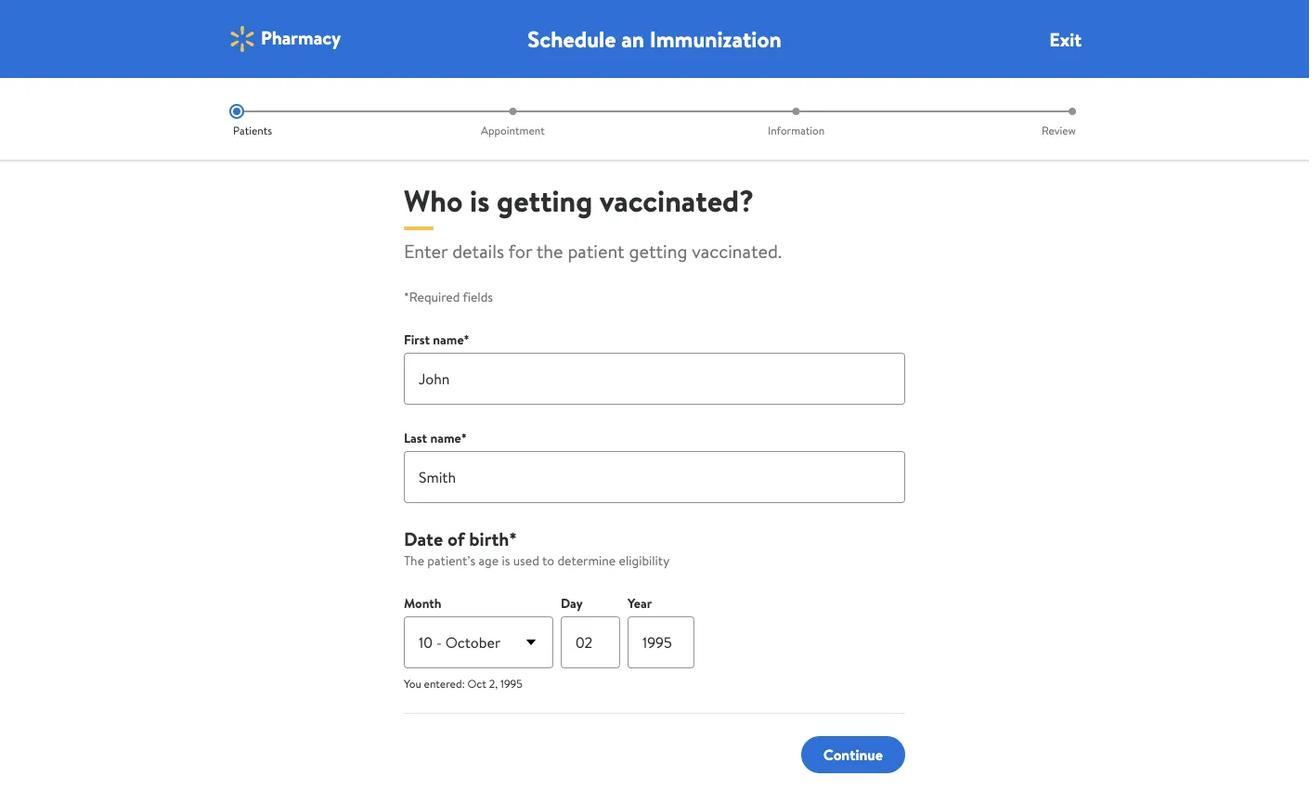 Task type: describe. For each thing, give the bounding box(es) containing it.
eligibility
[[619, 552, 670, 570]]

continue button
[[801, 736, 905, 774]]

appointment
[[481, 122, 545, 138]]

immunization
[[650, 23, 782, 54]]

you entered: oct 2, 1995
[[404, 676, 523, 691]]

vaccinated?
[[600, 180, 754, 221]]

exit
[[1050, 26, 1082, 52]]

Day text field
[[561, 617, 620, 669]]

schedule
[[528, 23, 616, 54]]

who is getting vaccinated?
[[404, 180, 754, 221]]

first name*
[[404, 331, 470, 349]]

1 vertical spatial getting
[[629, 238, 688, 264]]

*required
[[404, 288, 460, 306]]

of
[[447, 526, 465, 552]]

information
[[768, 122, 825, 138]]

oct
[[468, 676, 487, 691]]

pharmacy button
[[228, 24, 341, 54]]

First name* text field
[[404, 353, 905, 405]]

name* for first name*
[[433, 331, 470, 349]]

exit button
[[1050, 26, 1082, 52]]

schedule an immunization
[[528, 23, 782, 54]]

day
[[561, 594, 583, 612]]

month
[[404, 594, 442, 612]]

details
[[452, 238, 504, 264]]

2,
[[489, 676, 498, 691]]

name* for last name*
[[430, 429, 467, 447]]

year
[[628, 594, 652, 612]]

Year text field
[[628, 617, 695, 669]]



Task type: locate. For each thing, give the bounding box(es) containing it.
vaccinated.
[[692, 238, 782, 264]]

list
[[229, 104, 1080, 138]]

patient
[[568, 238, 625, 264]]

1995
[[501, 676, 523, 691]]

the
[[537, 238, 563, 264]]

review list item
[[938, 104, 1080, 138]]

is inside the date of birth* the patient's age is used to determine eligibility
[[502, 552, 510, 570]]

first
[[404, 331, 430, 349]]

1 vertical spatial is
[[502, 552, 510, 570]]

enter
[[404, 238, 448, 264]]

1 horizontal spatial getting
[[629, 238, 688, 264]]

getting down vaccinated?
[[629, 238, 688, 264]]

determine
[[558, 552, 616, 570]]

patients
[[233, 122, 272, 138]]

0 vertical spatial name*
[[433, 331, 470, 349]]

patient's
[[428, 552, 476, 570]]

last
[[404, 429, 427, 447]]

name* right last
[[430, 429, 467, 447]]

1 vertical spatial name*
[[430, 429, 467, 447]]

0 vertical spatial getting
[[497, 180, 593, 221]]

to
[[542, 552, 554, 570]]

Last name* text field
[[404, 451, 905, 503]]

last name*
[[404, 429, 467, 447]]

1 horizontal spatial is
[[502, 552, 510, 570]]

entered:
[[424, 676, 465, 691]]

an
[[621, 23, 644, 54]]

0 vertical spatial is
[[470, 180, 490, 221]]

continue
[[824, 745, 883, 765]]

is right who
[[470, 180, 490, 221]]

getting up the
[[497, 180, 593, 221]]

review
[[1042, 122, 1076, 138]]

date
[[404, 526, 443, 552]]

information list item
[[655, 104, 938, 138]]

list containing patients
[[229, 104, 1080, 138]]

who
[[404, 180, 463, 221]]

for
[[509, 238, 532, 264]]

used
[[513, 552, 539, 570]]

*required fields
[[404, 288, 493, 306]]

is
[[470, 180, 490, 221], [502, 552, 510, 570]]

birth*
[[469, 526, 517, 552]]

is right age
[[502, 552, 510, 570]]

0 horizontal spatial getting
[[497, 180, 593, 221]]

0 horizontal spatial is
[[470, 180, 490, 221]]

enter details for the  patient getting vaccinated.
[[404, 238, 782, 264]]

appointment list item
[[371, 104, 655, 138]]

the
[[404, 552, 424, 570]]

pharmacy
[[261, 24, 341, 50]]

name* right first
[[433, 331, 470, 349]]

date of birth* the patient's age is used to determine eligibility
[[404, 526, 670, 570]]

getting
[[497, 180, 593, 221], [629, 238, 688, 264]]

patients list item
[[229, 104, 371, 138]]

fields
[[463, 288, 493, 306]]

name*
[[433, 331, 470, 349], [430, 429, 467, 447]]

age
[[479, 552, 499, 570]]

you
[[404, 676, 421, 691]]



Task type: vqa. For each thing, say whether or not it's contained in the screenshot.
an
yes



